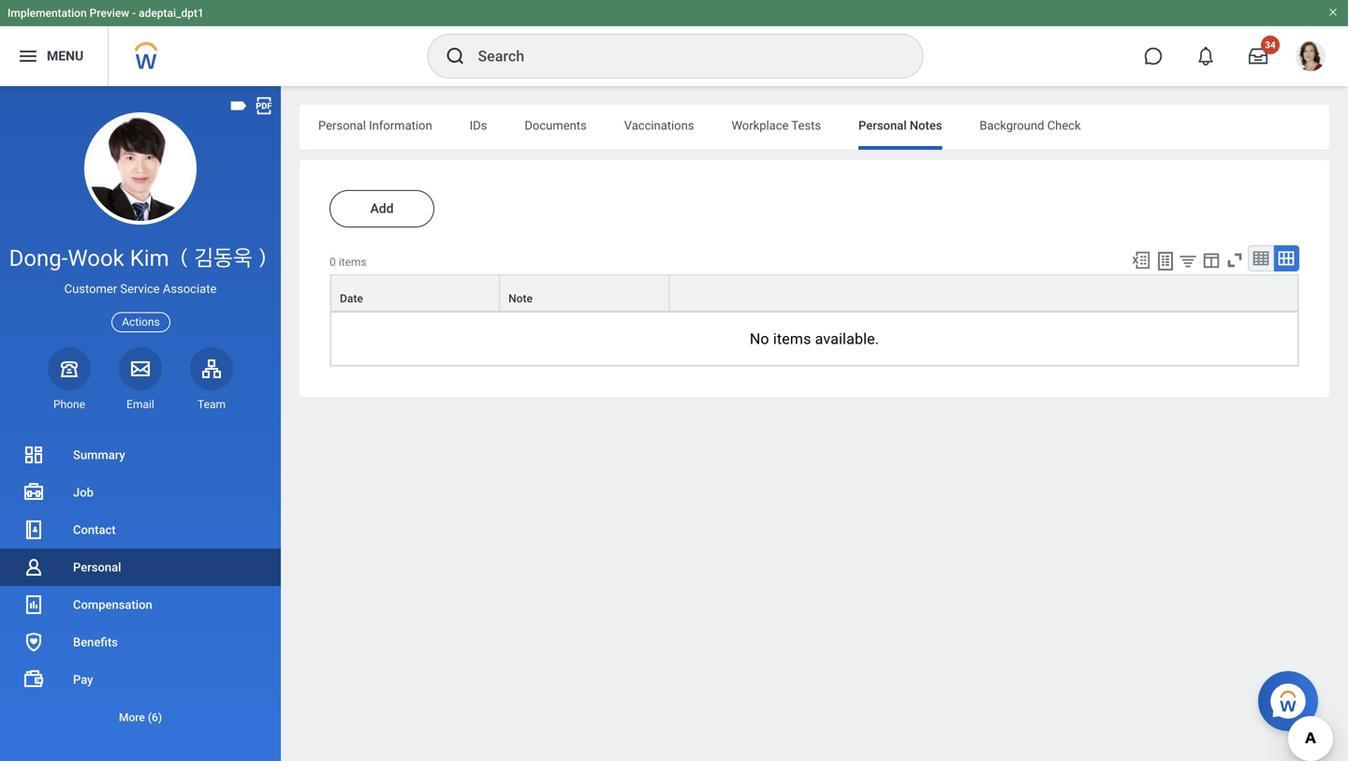 Task type: vqa. For each thing, say whether or not it's contained in the screenshot.
tooltip
no



Task type: describe. For each thing, give the bounding box(es) containing it.
-
[[132, 7, 136, 20]]

date
[[340, 292, 363, 305]]

kim
[[130, 245, 169, 272]]

phone image
[[56, 357, 82, 380]]

more (6) button
[[0, 706, 281, 729]]

contact
[[73, 523, 116, 537]]

summary link
[[0, 436, 281, 474]]

service
[[120, 282, 160, 296]]

list containing summary
[[0, 436, 281, 736]]

row containing date
[[331, 274, 1299, 312]]

summary
[[73, 448, 125, 462]]

benefits
[[73, 635, 118, 649]]

more (6) button
[[0, 698, 281, 736]]

close environment banner image
[[1328, 7, 1339, 18]]

associate
[[163, 282, 217, 296]]

ids
[[470, 118, 487, 132]]

email
[[127, 398, 154, 411]]

items for no
[[773, 330, 811, 348]]

click to view/edit grid preferences image
[[1201, 250, 1222, 271]]

personal for personal information
[[318, 118, 366, 132]]

workplace tests
[[732, 118, 821, 132]]

team dong-wook kim （김동욱） element
[[190, 397, 233, 412]]

expand table image
[[1277, 249, 1296, 268]]

tab list containing personal information
[[300, 105, 1329, 150]]

phone button
[[48, 347, 91, 412]]

phone
[[53, 398, 85, 411]]

fullscreen image
[[1225, 250, 1245, 271]]

add button
[[330, 190, 434, 228]]

compensation image
[[22, 594, 45, 616]]

job link
[[0, 474, 281, 511]]

34 button
[[1238, 36, 1280, 77]]

view printable version (pdf) image
[[254, 95, 274, 116]]

justify image
[[17, 45, 39, 67]]

documents
[[525, 118, 587, 132]]

job image
[[22, 481, 45, 504]]

export to worksheets image
[[1154, 250, 1177, 272]]

navigation pane region
[[0, 86, 281, 761]]

personal for personal notes
[[859, 118, 907, 132]]

personal link
[[0, 549, 281, 586]]

notifications large image
[[1197, 47, 1215, 66]]

phone dong-wook kim （김동욱） element
[[48, 397, 91, 412]]

personal notes
[[859, 118, 942, 132]]

0 items
[[330, 256, 367, 269]]

add
[[370, 201, 394, 216]]

pay image
[[22, 668, 45, 691]]

table image
[[1252, 249, 1271, 268]]

items for 0
[[339, 256, 367, 269]]

mail image
[[129, 357, 152, 380]]

vaccinations
[[624, 118, 694, 132]]

personal inside personal link
[[73, 560, 121, 574]]

customer
[[64, 282, 117, 296]]

check
[[1047, 118, 1081, 132]]

preview
[[90, 7, 129, 20]]

dong-
[[9, 245, 68, 272]]

workplace
[[732, 118, 789, 132]]

tests
[[792, 118, 821, 132]]

pay link
[[0, 661, 281, 698]]

date button
[[331, 275, 499, 311]]

0
[[330, 256, 336, 269]]

email dong-wook kim （김동욱） element
[[119, 397, 162, 412]]

no items available.
[[750, 330, 879, 348]]

notes
[[910, 118, 942, 132]]

summary image
[[22, 444, 45, 466]]

compensation
[[73, 598, 152, 612]]

(6)
[[148, 711, 162, 724]]

note
[[509, 292, 533, 305]]



Task type: locate. For each thing, give the bounding box(es) containing it.
implementation
[[7, 7, 87, 20]]

1 vertical spatial items
[[773, 330, 811, 348]]

benefits link
[[0, 624, 281, 661]]

more (6)
[[119, 711, 162, 724]]

menu banner
[[0, 0, 1348, 86]]

inbox large image
[[1249, 47, 1268, 66]]

menu button
[[0, 26, 108, 86]]

1 horizontal spatial personal
[[318, 118, 366, 132]]

1 horizontal spatial items
[[773, 330, 811, 348]]

（김동욱）
[[175, 245, 272, 272]]

Search Workday  search field
[[478, 36, 884, 77]]

0 horizontal spatial items
[[339, 256, 367, 269]]

implementation preview -   adeptai_dpt1
[[7, 7, 204, 20]]

contact image
[[22, 519, 45, 541]]

contact link
[[0, 511, 281, 549]]

note button
[[500, 275, 669, 311]]

personal
[[318, 118, 366, 132], [859, 118, 907, 132], [73, 560, 121, 574]]

background
[[980, 118, 1044, 132]]

personal down contact
[[73, 560, 121, 574]]

2 horizontal spatial personal
[[859, 118, 907, 132]]

row
[[331, 274, 1299, 312]]

team link
[[190, 347, 233, 412]]

wook
[[68, 245, 124, 272]]

export to excel image
[[1131, 250, 1152, 271]]

menu
[[47, 48, 84, 64]]

tab list
[[300, 105, 1329, 150]]

no
[[750, 330, 769, 348]]

available.
[[815, 330, 879, 348]]

search image
[[444, 45, 467, 67]]

items right "0"
[[339, 256, 367, 269]]

actions
[[122, 316, 160, 329]]

actions button
[[112, 312, 170, 332]]

0 vertical spatial items
[[339, 256, 367, 269]]

personal information
[[318, 118, 432, 132]]

team
[[198, 398, 226, 411]]

view team image
[[200, 357, 223, 380]]

personal left the 'information'
[[318, 118, 366, 132]]

email button
[[119, 347, 162, 412]]

benefits image
[[22, 631, 45, 654]]

background check
[[980, 118, 1081, 132]]

select to filter grid data image
[[1178, 251, 1198, 271]]

compensation link
[[0, 586, 281, 624]]

list
[[0, 436, 281, 736]]

information
[[369, 118, 432, 132]]

job
[[73, 485, 94, 499]]

customer service associate
[[64, 282, 217, 296]]

pay
[[73, 673, 93, 687]]

dong-wook kim （김동욱）
[[9, 245, 272, 272]]

tag image
[[228, 95, 249, 116]]

items right no
[[773, 330, 811, 348]]

items
[[339, 256, 367, 269], [773, 330, 811, 348]]

adeptai_dpt1
[[139, 7, 204, 20]]

personal left notes
[[859, 118, 907, 132]]

more
[[119, 711, 145, 724]]

toolbar
[[1123, 245, 1300, 274]]

34
[[1265, 39, 1276, 51]]

personal image
[[22, 556, 45, 579]]

profile logan mcneil image
[[1296, 41, 1326, 75]]

0 horizontal spatial personal
[[73, 560, 121, 574]]



